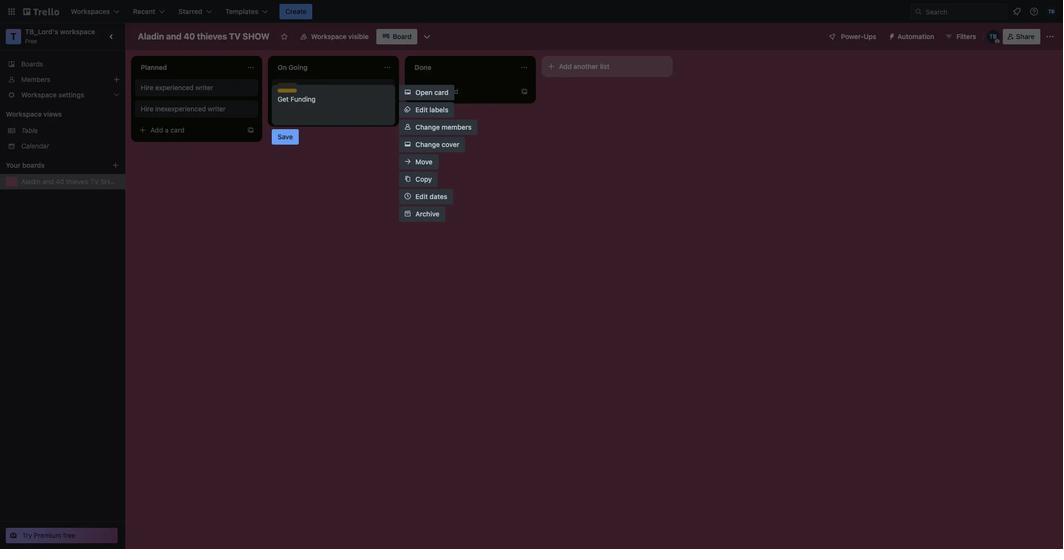 Task type: describe. For each thing, give the bounding box(es) containing it.
try premium free
[[22, 531, 75, 540]]

funding
[[291, 89, 316, 97]]

open
[[416, 88, 433, 96]]

calendar link
[[21, 141, 120, 151]]

table
[[21, 126, 38, 135]]

add board image
[[112, 162, 120, 169]]

workspace
[[60, 27, 95, 36]]

hire for hire inexexperienced writer
[[141, 105, 154, 113]]

writer for hire experienced writer
[[195, 83, 213, 92]]

members link
[[0, 72, 125, 87]]

edit labels button
[[399, 102, 454, 118]]

share
[[1017, 32, 1035, 41]]

your boards with 1 items element
[[6, 160, 97, 171]]

filters
[[957, 32, 977, 41]]

add for create from template… image
[[150, 126, 163, 134]]

calendar
[[21, 142, 49, 150]]

add inside button
[[559, 62, 572, 70]]

members
[[21, 75, 50, 83]]

add another list
[[559, 62, 610, 70]]

Get Funding text field
[[278, 95, 390, 122]]

search image
[[915, 8, 923, 15]]

hire for hire experienced writer
[[141, 83, 154, 92]]

2 color: yellow, title: "less than $25m" element from the top
[[278, 89, 297, 93]]

hire experienced writer link
[[141, 83, 253, 93]]

get
[[278, 89, 289, 97]]

hire inexexperienced writer
[[141, 105, 226, 113]]

t
[[10, 31, 17, 42]]

primary element
[[0, 0, 1064, 23]]

workspace views
[[6, 110, 62, 118]]

aladin inside board name text field
[[138, 31, 164, 41]]

edit labels
[[416, 106, 449, 114]]

list
[[600, 62, 610, 70]]

tv inside board name text field
[[229, 31, 241, 41]]

save
[[278, 133, 293, 141]]

t link
[[6, 29, 21, 44]]

boards link
[[0, 56, 125, 72]]

tb_lord's
[[25, 27, 58, 36]]

filters button
[[943, 29, 980, 44]]

workspace for workspace views
[[6, 110, 42, 118]]

hire experienced writer
[[141, 83, 213, 92]]

change for change members
[[416, 123, 440, 131]]

copy
[[416, 175, 432, 183]]

tv inside "link"
[[90, 177, 99, 186]]

thieves inside board name text field
[[197, 31, 227, 41]]

visible
[[349, 32, 369, 41]]

boards
[[21, 60, 43, 68]]

edit dates
[[416, 192, 448, 201]]

cover
[[442, 140, 460, 149]]

show menu image
[[1046, 32, 1056, 41]]

and inside "link"
[[42, 177, 54, 186]]

add a card button for create from template… icon
[[409, 84, 517, 99]]

tb_lord's workspace link
[[25, 27, 95, 36]]

try
[[22, 531, 32, 540]]

40 inside "link"
[[56, 177, 64, 186]]

inexexperienced
[[155, 105, 206, 113]]

tyler black (tylerblack44) image
[[1046, 6, 1058, 17]]

open card link
[[399, 85, 455, 100]]

your
[[6, 161, 20, 169]]

0 notifications image
[[1012, 6, 1023, 17]]



Task type: vqa. For each thing, say whether or not it's contained in the screenshot.
the left MEETING
no



Task type: locate. For each thing, give the bounding box(es) containing it.
1 horizontal spatial and
[[166, 31, 182, 41]]

0 horizontal spatial aladin
[[21, 177, 41, 186]]

0 vertical spatial change
[[416, 123, 440, 131]]

writer up hire inexexperienced writer link
[[195, 83, 213, 92]]

0 horizontal spatial add
[[150, 126, 163, 134]]

aladin and 40 thieves tv show inside board name text field
[[138, 31, 270, 41]]

2 change from the top
[[416, 140, 440, 149]]

try premium free button
[[6, 528, 118, 543]]

power-ups button
[[822, 29, 883, 44]]

get funding
[[278, 89, 316, 97]]

board link
[[377, 29, 418, 44]]

writer
[[195, 83, 213, 92], [208, 105, 226, 113]]

change inside change members button
[[416, 123, 440, 131]]

1 horizontal spatial workspace
[[311, 32, 347, 41]]

0 horizontal spatial and
[[42, 177, 54, 186]]

add a card down inexexperienced
[[150, 126, 185, 134]]

dates
[[430, 192, 448, 201]]

change
[[416, 123, 440, 131], [416, 140, 440, 149]]

hire
[[141, 83, 154, 92], [141, 105, 154, 113]]

aladin and 40 thieves tv show
[[138, 31, 270, 41], [21, 177, 121, 186]]

1 horizontal spatial aladin and 40 thieves tv show
[[138, 31, 270, 41]]

show left star or unstar board "icon" at the top left of page
[[243, 31, 270, 41]]

1 vertical spatial hire
[[141, 105, 154, 113]]

1 vertical spatial add a card button
[[135, 122, 243, 138]]

copy button
[[399, 172, 438, 187]]

1 vertical spatial tv
[[90, 177, 99, 186]]

0 horizontal spatial a
[[165, 126, 169, 134]]

workspace for workspace visible
[[311, 32, 347, 41]]

0 horizontal spatial show
[[101, 177, 121, 186]]

show inside board name text field
[[243, 31, 270, 41]]

0 vertical spatial show
[[243, 31, 270, 41]]

edit inside button
[[416, 192, 428, 201]]

hire left experienced on the top left of page
[[141, 83, 154, 92]]

boards
[[22, 161, 45, 169]]

40 inside board name text field
[[184, 31, 195, 41]]

add for create from template… icon
[[424, 87, 437, 95]]

0 horizontal spatial aladin and 40 thieves tv show
[[21, 177, 121, 186]]

tb_lord (tylerblack44) image
[[987, 30, 1001, 43]]

create button
[[280, 4, 313, 19]]

a down inexexperienced
[[165, 126, 169, 134]]

premium
[[34, 531, 61, 540]]

1 vertical spatial change
[[416, 140, 440, 149]]

add a card button
[[409, 84, 517, 99], [135, 122, 243, 138]]

change down the edit labels button
[[416, 123, 440, 131]]

hire left inexexperienced
[[141, 105, 154, 113]]

power-
[[842, 32, 864, 41]]

create from template… image
[[247, 126, 255, 134]]

edit card image
[[383, 83, 391, 91]]

change cover button
[[399, 137, 465, 152]]

experienced
[[155, 83, 194, 92]]

a right open
[[439, 87, 443, 95]]

1 horizontal spatial thieves
[[197, 31, 227, 41]]

save button
[[272, 129, 299, 145]]

0 horizontal spatial add a card button
[[135, 122, 243, 138]]

add a card for create from template… image
[[150, 126, 185, 134]]

automation
[[898, 32, 935, 41]]

a for create from template… image
[[165, 126, 169, 134]]

0 vertical spatial 40
[[184, 31, 195, 41]]

show
[[243, 31, 270, 41], [101, 177, 121, 186]]

40
[[184, 31, 195, 41], [56, 177, 64, 186]]

workspace left the visible
[[311, 32, 347, 41]]

and inside board name text field
[[166, 31, 182, 41]]

workspace visible button
[[294, 29, 375, 44]]

0 vertical spatial aladin
[[138, 31, 164, 41]]

color: yellow, title: "less than $25m" element
[[278, 83, 297, 87], [278, 89, 297, 93]]

workspace
[[311, 32, 347, 41], [6, 110, 42, 118]]

1 vertical spatial color: yellow, title: "less than $25m" element
[[278, 89, 297, 93]]

0 vertical spatial thieves
[[197, 31, 227, 41]]

another
[[574, 62, 599, 70]]

1 vertical spatial thieves
[[66, 177, 88, 186]]

open card
[[416, 88, 449, 96]]

move button
[[399, 154, 439, 170]]

0 horizontal spatial add a card
[[150, 126, 185, 134]]

edit for edit labels
[[416, 106, 428, 114]]

1 color: yellow, title: "less than $25m" element from the top
[[278, 83, 297, 87]]

tb_lord's workspace free
[[25, 27, 95, 45]]

1 vertical spatial add a card
[[150, 126, 185, 134]]

get funding link
[[278, 89, 390, 98]]

0 vertical spatial writer
[[195, 83, 213, 92]]

create from template… image
[[521, 88, 529, 95]]

tv
[[229, 31, 241, 41], [90, 177, 99, 186]]

customize views image
[[423, 32, 432, 41]]

add a card for create from template… icon
[[424, 87, 459, 95]]

1 horizontal spatial show
[[243, 31, 270, 41]]

1 vertical spatial 40
[[56, 177, 64, 186]]

board
[[393, 32, 412, 41]]

Search field
[[923, 4, 1007, 19]]

0 vertical spatial color: yellow, title: "less than $25m" element
[[278, 83, 297, 87]]

edit inside button
[[416, 106, 428, 114]]

color: yellow, title: "less than $25m" element up get on the left of page
[[278, 83, 297, 87]]

edit for edit dates
[[416, 192, 428, 201]]

card down inexexperienced
[[170, 126, 185, 134]]

1 horizontal spatial a
[[439, 87, 443, 95]]

archive
[[416, 210, 440, 218]]

power-ups
[[842, 32, 877, 41]]

2 hire from the top
[[141, 105, 154, 113]]

free
[[25, 38, 37, 45]]

1 vertical spatial edit
[[416, 192, 428, 201]]

1 horizontal spatial add a card button
[[409, 84, 517, 99]]

card for create from template… image
[[170, 126, 185, 134]]

card up labels
[[444, 87, 459, 95]]

your boards
[[6, 161, 45, 169]]

1 vertical spatial show
[[101, 177, 121, 186]]

add another list button
[[542, 56, 673, 77]]

1 vertical spatial aladin
[[21, 177, 41, 186]]

1 hire from the top
[[141, 83, 154, 92]]

0 vertical spatial and
[[166, 31, 182, 41]]

add a card
[[424, 87, 459, 95], [150, 126, 185, 134]]

1 horizontal spatial add
[[424, 87, 437, 95]]

writer down hire experienced writer link
[[208, 105, 226, 113]]

labels
[[430, 106, 449, 114]]

change members
[[416, 123, 472, 131]]

card for create from template… icon
[[444, 87, 459, 95]]

1 horizontal spatial aladin
[[138, 31, 164, 41]]

open information menu image
[[1030, 7, 1040, 16]]

thieves
[[197, 31, 227, 41], [66, 177, 88, 186]]

1 edit from the top
[[416, 106, 428, 114]]

0 horizontal spatial 40
[[56, 177, 64, 186]]

color: yellow, title: "less than $25m" element up save
[[278, 89, 297, 93]]

2 edit from the top
[[416, 192, 428, 201]]

change inside change cover button
[[416, 140, 440, 149]]

workspace visible
[[311, 32, 369, 41]]

archive button
[[399, 206, 446, 222]]

add
[[559, 62, 572, 70], [424, 87, 437, 95], [150, 126, 163, 134]]

change cover
[[416, 140, 460, 149]]

1 change from the top
[[416, 123, 440, 131]]

change up move
[[416, 140, 440, 149]]

1 vertical spatial add
[[424, 87, 437, 95]]

0 vertical spatial hire
[[141, 83, 154, 92]]

aladin
[[138, 31, 164, 41], [21, 177, 41, 186]]

show inside "link"
[[101, 177, 121, 186]]

edit left dates
[[416, 192, 428, 201]]

free
[[63, 531, 75, 540]]

writer for hire inexexperienced writer
[[208, 105, 226, 113]]

table link
[[21, 126, 120, 136]]

star or unstar board image
[[280, 33, 288, 41]]

0 horizontal spatial thieves
[[66, 177, 88, 186]]

0 vertical spatial add a card button
[[409, 84, 517, 99]]

change for change cover
[[416, 140, 440, 149]]

1 horizontal spatial add a card
[[424, 87, 459, 95]]

add down inexexperienced
[[150, 126, 163, 134]]

2 horizontal spatial add
[[559, 62, 572, 70]]

add a card up labels
[[424, 87, 459, 95]]

hire inexexperienced writer link
[[141, 104, 253, 114]]

add a card button for create from template… image
[[135, 122, 243, 138]]

1 horizontal spatial 40
[[184, 31, 195, 41]]

1 horizontal spatial tv
[[229, 31, 241, 41]]

and
[[166, 31, 182, 41], [42, 177, 54, 186]]

aladin inside aladin and 40 thieves tv show "link"
[[21, 177, 41, 186]]

0 horizontal spatial tv
[[90, 177, 99, 186]]

0 vertical spatial add a card
[[424, 87, 459, 95]]

0 vertical spatial tv
[[229, 31, 241, 41]]

create
[[286, 7, 307, 15]]

1 vertical spatial workspace
[[6, 110, 42, 118]]

0 vertical spatial edit
[[416, 106, 428, 114]]

Board name text field
[[133, 29, 275, 44]]

a for create from template… icon
[[439, 87, 443, 95]]

0 vertical spatial a
[[439, 87, 443, 95]]

add a card button up labels
[[409, 84, 517, 99]]

card
[[444, 87, 459, 95], [435, 88, 449, 96], [170, 126, 185, 134]]

1 vertical spatial a
[[165, 126, 169, 134]]

thieves inside "link"
[[66, 177, 88, 186]]

edit dates button
[[399, 189, 453, 204]]

ups
[[864, 32, 877, 41]]

0 vertical spatial add
[[559, 62, 572, 70]]

change members button
[[399, 120, 478, 135]]

0 vertical spatial aladin and 40 thieves tv show
[[138, 31, 270, 41]]

2 vertical spatial add
[[150, 126, 163, 134]]

move
[[416, 158, 433, 166]]

card right open
[[435, 88, 449, 96]]

automation button
[[885, 29, 941, 44]]

add a card button down hire inexexperienced writer
[[135, 122, 243, 138]]

add up edit labels
[[424, 87, 437, 95]]

show down the add board icon
[[101, 177, 121, 186]]

edit
[[416, 106, 428, 114], [416, 192, 428, 201]]

add left another
[[559, 62, 572, 70]]

share button
[[1003, 29, 1041, 44]]

aladin and 40 thieves tv show link
[[21, 177, 121, 187]]

members
[[442, 123, 472, 131]]

a
[[439, 87, 443, 95], [165, 126, 169, 134]]

views
[[43, 110, 62, 118]]

edit left labels
[[416, 106, 428, 114]]

0 horizontal spatial workspace
[[6, 110, 42, 118]]

1 vertical spatial and
[[42, 177, 54, 186]]

sm image
[[885, 29, 898, 42]]

1 vertical spatial writer
[[208, 105, 226, 113]]

0 vertical spatial workspace
[[311, 32, 347, 41]]

1 vertical spatial aladin and 40 thieves tv show
[[21, 177, 121, 186]]

workspace up table
[[6, 110, 42, 118]]

workspace inside button
[[311, 32, 347, 41]]



